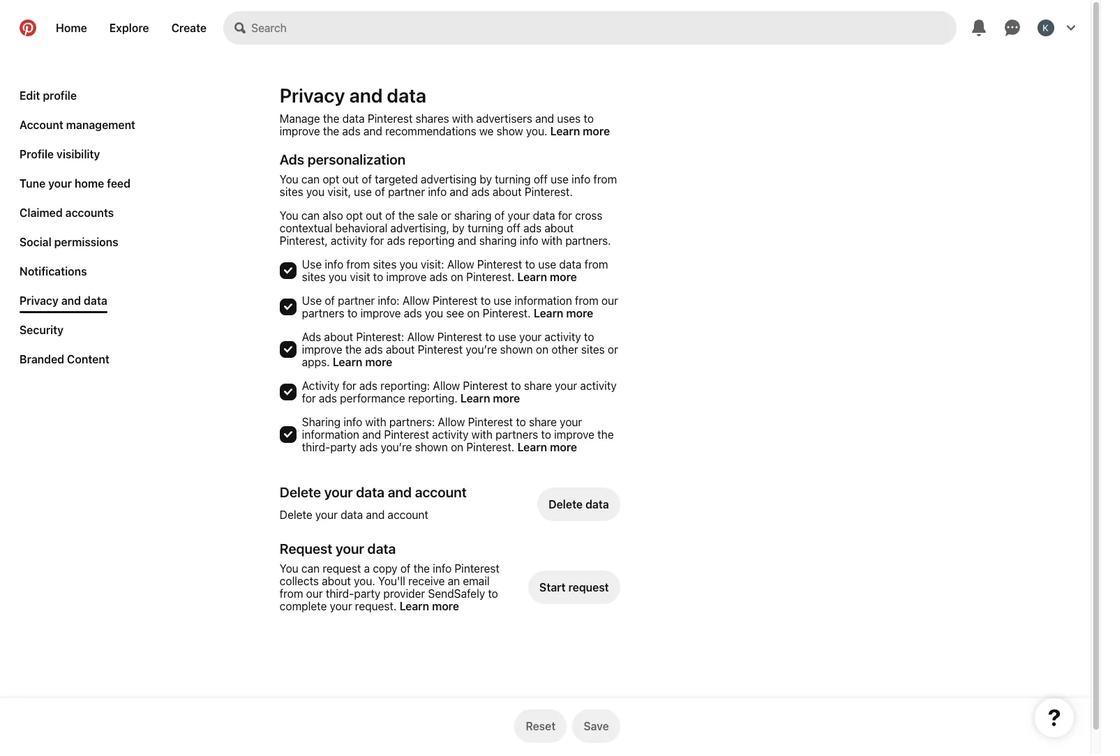 Task type: locate. For each thing, give the bounding box(es) containing it.
share
[[524, 380, 552, 392], [529, 416, 557, 429]]

0 vertical spatial or
[[441, 209, 452, 222]]

2 vertical spatial can
[[302, 563, 320, 575]]

branded
[[20, 353, 64, 366]]

can left visit,
[[302, 173, 320, 186]]

0 vertical spatial off
[[534, 173, 548, 186]]

you for you can request a copy of the info pinterest collects about you. you'll receive an email from our third-party provider sendsafely to complete your request.
[[280, 563, 299, 575]]

0 vertical spatial use
[[302, 258, 322, 271]]

pinterest inside manage the data pinterest shares with advertisers and uses to improve the ads and recommendations we show you.
[[368, 112, 413, 125]]

0 vertical spatial privacy and data
[[280, 84, 427, 107]]

0 vertical spatial our
[[602, 295, 619, 307]]

0 vertical spatial partner
[[388, 186, 425, 198]]

security link
[[14, 318, 69, 342]]

you're down use of partner info: allow pinterest to use information from our partners to improve ads you see on pinterest.
[[466, 344, 498, 356]]

on right see
[[467, 307, 480, 320]]

info up sendsafely
[[433, 563, 452, 575]]

0 vertical spatial out
[[343, 173, 359, 186]]

more down pinterest: at the left
[[365, 356, 393, 369]]

more up other
[[567, 307, 594, 320]]

data inside the privacy and data link
[[84, 295, 107, 307]]

from inside you can request a copy of the info pinterest collects about you. you'll receive an email from our third-party provider sendsafely to complete your request.
[[280, 588, 303, 601]]

about down request your data
[[322, 575, 351, 588]]

reporting
[[408, 235, 455, 247]]

pinterest. down activity for ads reporting: allow pinterest to share your activity for ads performance reporting.
[[467, 441, 515, 454]]

also
[[323, 209, 343, 222]]

you.
[[526, 125, 548, 138], [354, 575, 376, 588]]

out right also
[[366, 209, 383, 222]]

0 horizontal spatial you're
[[381, 441, 412, 454]]

0 vertical spatial delete your data and account
[[280, 485, 467, 501]]

turning up 'use info from sites you visit: allow pinterest to use data from sites you visit to improve ads on pinterest.'
[[468, 222, 504, 235]]

ads up use of partner info: allow pinterest to use information from our partners to improve ads you see on pinterest.
[[430, 271, 448, 283]]

1 horizontal spatial partners
[[496, 429, 539, 441]]

you
[[306, 186, 325, 198], [400, 258, 418, 271], [329, 271, 347, 283], [425, 307, 444, 320]]

start
[[540, 582, 566, 594]]

3 can from the top
[[302, 563, 320, 575]]

ads up reporting:
[[365, 344, 383, 356]]

pinterest. inside ads personalization you can opt out of targeted advertising by turning off use info from sites you visit, use of partner info and ads about pinterest.
[[525, 186, 573, 198]]

0 vertical spatial you.
[[526, 125, 548, 138]]

sites up contextual
[[280, 186, 304, 198]]

partners inside use of partner info: allow pinterest to use information from our partners to improve ads you see on pinterest.
[[302, 307, 345, 320]]

and inside you can also opt out of the sale or sharing of your data for cross contextual behavioral advertising, by turning off ads about pinterest, activity for ads reporting and sharing info with partners.
[[458, 235, 477, 247]]

claimed accounts
[[20, 207, 114, 219]]

ads
[[280, 152, 305, 168], [302, 331, 321, 344]]

0 horizontal spatial opt
[[323, 173, 340, 186]]

opt
[[323, 173, 340, 186], [346, 209, 363, 222]]

1 vertical spatial can
[[302, 209, 320, 222]]

1 vertical spatial use
[[302, 295, 322, 307]]

0 vertical spatial party
[[330, 441, 357, 454]]

with inside manage the data pinterest shares with advertisers and uses to improve the ads and recommendations we show you.
[[452, 112, 474, 125]]

1 horizontal spatial request
[[569, 582, 609, 594]]

activity
[[302, 380, 340, 392]]

1 vertical spatial ads
[[302, 331, 321, 344]]

allow down the ads about pinterest: allow pinterest to use your activity to improve the ads about pinterest you're shown on other sites or apps. at top
[[433, 380, 460, 392]]

opt down personalization
[[323, 173, 340, 186]]

0 horizontal spatial request
[[323, 563, 361, 575]]

1 horizontal spatial opt
[[346, 209, 363, 222]]

start request button
[[529, 571, 621, 605]]

1 vertical spatial shown
[[415, 441, 448, 454]]

off inside you can also opt out of the sale or sharing of your data for cross contextual behavioral advertising, by turning off ads about pinterest, activity for ads reporting and sharing info with partners.
[[507, 222, 521, 235]]

request down request your data
[[323, 563, 361, 575]]

info left visit
[[325, 258, 344, 271]]

delete data
[[549, 499, 609, 511]]

or
[[441, 209, 452, 222], [608, 344, 619, 356]]

reporting.
[[408, 392, 458, 405]]

1 vertical spatial partners
[[496, 429, 539, 441]]

1 vertical spatial by
[[453, 222, 465, 235]]

about right advertising
[[493, 186, 522, 198]]

sharing down advertising
[[455, 209, 492, 222]]

can for request
[[302, 563, 320, 575]]

explore
[[109, 22, 149, 34]]

information up other
[[515, 295, 572, 307]]

0 vertical spatial can
[[302, 173, 320, 186]]

manage the data pinterest shares with advertisers and uses to improve the ads and recommendations we show you.
[[280, 112, 594, 138]]

learn more for sharing info with partners: allow pinterest to share your information and pinterest activity with partners to improve the third-party ads you're shown on pinterest.
[[518, 441, 578, 454]]

more up sharing info with partners: allow pinterest to share your information and pinterest activity with partners to improve the third-party ads you're shown on pinterest.
[[493, 392, 520, 405]]

use inside 'use info from sites you visit: allow pinterest to use data from sites you visit to improve ads on pinterest.'
[[302, 258, 322, 271]]

0 horizontal spatial our
[[306, 588, 323, 601]]

0 vertical spatial request
[[323, 563, 361, 575]]

1 vertical spatial out
[[366, 209, 383, 222]]

1 vertical spatial party
[[354, 588, 381, 601]]

0 vertical spatial shown
[[500, 344, 533, 356]]

info
[[572, 173, 591, 186], [428, 186, 447, 198], [520, 235, 539, 247], [325, 258, 344, 271], [344, 416, 363, 429], [433, 563, 452, 575]]

info left partners.
[[520, 235, 539, 247]]

social permissions link
[[14, 230, 124, 254]]

or right other
[[608, 344, 619, 356]]

privacy
[[280, 84, 345, 107], [20, 295, 59, 307]]

recommendations
[[385, 125, 477, 138]]

1 can from the top
[[302, 173, 320, 186]]

1 horizontal spatial privacy and data
[[280, 84, 427, 107]]

profile
[[43, 89, 77, 102]]

by right sale
[[453, 222, 465, 235]]

learn more link for ads about pinterest: allow pinterest to use your activity to improve the ads about pinterest you're shown on other sites or apps.
[[333, 356, 393, 369]]

more up delete data at the bottom of the page
[[550, 441, 578, 454]]

0 horizontal spatial partner
[[338, 295, 375, 307]]

more
[[583, 125, 610, 138], [550, 271, 577, 283], [567, 307, 594, 320], [365, 356, 393, 369], [493, 392, 520, 405], [550, 441, 578, 454], [432, 601, 459, 613]]

from down behavioral at the left top
[[347, 258, 370, 271]]

allow right visit:
[[447, 258, 475, 271]]

the inside the ads about pinterest: allow pinterest to use your activity to improve the ads about pinterest you're shown on other sites or apps.
[[346, 344, 362, 356]]

pinterest. right see
[[483, 307, 531, 320]]

account
[[415, 485, 467, 501], [388, 509, 429, 522]]

0 horizontal spatial out
[[343, 173, 359, 186]]

1 vertical spatial information
[[302, 429, 360, 441]]

about up reporting:
[[386, 344, 415, 356]]

1 horizontal spatial partner
[[388, 186, 425, 198]]

1 horizontal spatial by
[[480, 173, 492, 186]]

data inside manage the data pinterest shares with advertisers and uses to improve the ads and recommendations we show you.
[[343, 112, 365, 125]]

ads up personalization
[[343, 125, 361, 138]]

1 use from the top
[[302, 258, 322, 271]]

activity inside you can also opt out of the sale or sharing of your data for cross contextual behavioral advertising, by turning off ads about pinterest, activity for ads reporting and sharing info with partners.
[[331, 235, 367, 247]]

learn for ads about pinterest: allow pinterest to use your activity to improve the ads about pinterest you're shown on other sites or apps.
[[333, 356, 363, 369]]

sharing
[[302, 416, 341, 429]]

use for use of partner info: allow pinterest to use information from our partners to improve ads you see on pinterest.
[[302, 295, 322, 307]]

shown down partners:
[[415, 441, 448, 454]]

info inside sharing info with partners: allow pinterest to share your information and pinterest activity with partners to improve the third-party ads you're shown on pinterest.
[[344, 416, 363, 429]]

1 horizontal spatial information
[[515, 295, 572, 307]]

third- down "sharing"
[[302, 441, 330, 454]]

off inside ads personalization you can opt out of targeted advertising by turning off use info from sites you visit, use of partner info and ads about pinterest.
[[534, 173, 548, 186]]

visit
[[350, 271, 370, 283]]

sendsafely
[[428, 588, 485, 601]]

sharing
[[455, 209, 492, 222], [480, 235, 517, 247]]

1 vertical spatial off
[[507, 222, 521, 235]]

ads about pinterest: allow pinterest to use your activity to improve the ads about pinterest you're shown on other sites or apps.
[[302, 331, 619, 369]]

account down sharing info with partners: allow pinterest to share your information and pinterest activity with partners to improve the third-party ads you're shown on pinterest.
[[415, 485, 467, 501]]

you down request
[[280, 563, 299, 575]]

list containing edit profile
[[14, 84, 141, 377]]

allow down the reporting.
[[438, 416, 465, 429]]

1 vertical spatial turning
[[468, 222, 504, 235]]

partner up sale
[[388, 186, 425, 198]]

learn more for activity for ads reporting: allow pinterest to share your activity for ads performance reporting.
[[461, 392, 520, 405]]

0 vertical spatial opt
[[323, 173, 340, 186]]

2 use from the top
[[302, 295, 322, 307]]

0 horizontal spatial partners
[[302, 307, 345, 320]]

allow inside use of partner info: allow pinterest to use information from our partners to improve ads you see on pinterest.
[[403, 295, 430, 307]]

profile
[[20, 148, 54, 161]]

improve inside sharing info with partners: allow pinterest to share your information and pinterest activity with partners to improve the third-party ads you're shown on pinterest.
[[555, 429, 595, 441]]

notifications link
[[14, 260, 93, 283]]

personalization
[[308, 152, 406, 168]]

on down the reporting.
[[451, 441, 464, 454]]

learn more link
[[551, 125, 610, 138], [518, 271, 577, 283], [534, 307, 594, 320], [333, 356, 393, 369], [461, 392, 520, 405], [518, 441, 578, 454], [400, 601, 459, 613]]

0 vertical spatial partners
[[302, 307, 345, 320]]

from down request
[[280, 588, 303, 601]]

opt right also
[[346, 209, 363, 222]]

sites right visit
[[373, 258, 397, 271]]

turning
[[495, 173, 531, 186], [468, 222, 504, 235]]

0 horizontal spatial off
[[507, 222, 521, 235]]

for
[[559, 209, 573, 222], [370, 235, 384, 247], [343, 380, 357, 392], [302, 392, 316, 405]]

from up other
[[575, 295, 599, 307]]

the
[[323, 112, 340, 125], [323, 125, 340, 138], [399, 209, 415, 222], [346, 344, 362, 356], [598, 429, 614, 441], [414, 563, 430, 575]]

learn more link for use of partner info: allow pinterest to use information from our partners to improve ads you see on pinterest.
[[534, 307, 594, 320]]

use for use info from sites you visit: allow pinterest to use data from sites you visit to improve ads on pinterest.
[[302, 258, 322, 271]]

for up "sharing"
[[302, 392, 316, 405]]

you left visit,
[[306, 186, 325, 198]]

out
[[343, 173, 359, 186], [366, 209, 383, 222]]

pinterest:
[[356, 331, 405, 344]]

1 vertical spatial delete your data and account
[[280, 509, 429, 522]]

info down the performance
[[344, 416, 363, 429]]

allow inside 'use info from sites you visit: allow pinterest to use data from sites you visit to improve ads on pinterest.'
[[447, 258, 475, 271]]

by right advertising
[[480, 173, 492, 186]]

2 you from the top
[[280, 209, 299, 222]]

with left we
[[452, 112, 474, 125]]

0 vertical spatial third-
[[302, 441, 330, 454]]

turning inside ads personalization you can opt out of targeted advertising by turning off use info from sites you visit, use of partner info and ads about pinterest.
[[495, 173, 531, 186]]

ads up apps.
[[302, 331, 321, 344]]

ads down the performance
[[360, 441, 378, 454]]

shown
[[500, 344, 533, 356], [415, 441, 448, 454]]

ads inside ads personalization you can opt out of targeted advertising by turning off use info from sites you visit, use of partner info and ads about pinterest.
[[280, 152, 305, 168]]

you for you can also opt out of the sale or sharing of your data for cross contextual behavioral advertising, by turning off ads about pinterest, activity for ads reporting and sharing info with partners.
[[280, 209, 299, 222]]

sites
[[280, 186, 304, 198], [373, 258, 397, 271], [302, 271, 326, 283], [582, 344, 605, 356]]

ads left partners.
[[524, 222, 542, 235]]

you inside you can request a copy of the info pinterest collects about you. you'll receive an email from our third-party provider sendsafely to complete your request.
[[280, 563, 299, 575]]

share for with
[[529, 416, 557, 429]]

third- inside you can request a copy of the info pinterest collects about you. you'll receive an email from our third-party provider sendsafely to complete your request.
[[326, 588, 354, 601]]

on left other
[[536, 344, 549, 356]]

0 horizontal spatial by
[[453, 222, 465, 235]]

ads down manage
[[280, 152, 305, 168]]

0 vertical spatial share
[[524, 380, 552, 392]]

pinterest inside activity for ads reporting: allow pinterest to share your activity for ads performance reporting.
[[463, 380, 508, 392]]

from up the cross
[[594, 173, 617, 186]]

1 you from the top
[[280, 173, 299, 186]]

partner inside ads personalization you can opt out of targeted advertising by turning off use info from sites you visit, use of partner info and ads about pinterest.
[[388, 186, 425, 198]]

1 vertical spatial you.
[[354, 575, 376, 588]]

1 horizontal spatial our
[[602, 295, 619, 307]]

pinterest. up partners.
[[525, 186, 573, 198]]

you inside you can also opt out of the sale or sharing of your data for cross contextual behavioral advertising, by turning off ads about pinterest, activity for ads reporting and sharing info with partners.
[[280, 209, 299, 222]]

you. right 'show'
[[526, 125, 548, 138]]

account management
[[20, 119, 135, 131]]

learn more for ads about pinterest: allow pinterest to use your activity to improve the ads about pinterest you're shown on other sites or apps.
[[333, 356, 393, 369]]

0 vertical spatial turning
[[495, 173, 531, 186]]

save button
[[573, 710, 621, 744]]

1 vertical spatial you
[[280, 209, 299, 222]]

out down personalization
[[343, 173, 359, 186]]

and inside sharing info with partners: allow pinterest to share your information and pinterest activity with partners to improve the third-party ads you're shown on pinterest.
[[363, 429, 381, 441]]

data inside you can also opt out of the sale or sharing of your data for cross contextual behavioral advertising, by turning off ads about pinterest, activity for ads reporting and sharing info with partners.
[[533, 209, 556, 222]]

allow for partners:
[[438, 416, 465, 429]]

to inside activity for ads reporting: allow pinterest to share your activity for ads performance reporting.
[[511, 380, 521, 392]]

allow right info:
[[403, 295, 430, 307]]

our down request
[[306, 588, 323, 601]]

third- inside sharing info with partners: allow pinterest to share your information and pinterest activity with partners to improve the third-party ads you're shown on pinterest.
[[302, 441, 330, 454]]

use
[[302, 258, 322, 271], [302, 295, 322, 307]]

1 horizontal spatial out
[[366, 209, 383, 222]]

privacy and data up manage
[[280, 84, 427, 107]]

pinterest inside 'use info from sites you visit: allow pinterest to use data from sites you visit to improve ads on pinterest.'
[[477, 258, 523, 271]]

info up sale
[[428, 186, 447, 198]]

pinterest. up use of partner info: allow pinterest to use information from our partners to improve ads you see on pinterest.
[[467, 271, 515, 283]]

list
[[14, 84, 141, 377]]

about
[[493, 186, 522, 198], [545, 222, 574, 235], [324, 331, 353, 344], [386, 344, 415, 356], [322, 575, 351, 588]]

1 vertical spatial opt
[[346, 209, 363, 222]]

from inside ads personalization you can opt out of targeted advertising by turning off use info from sites you visit, use of partner info and ads about pinterest.
[[594, 173, 617, 186]]

improve inside 'use info from sites you visit: allow pinterest to use data from sites you visit to improve ads on pinterest.'
[[386, 271, 427, 283]]

1 vertical spatial our
[[306, 588, 323, 601]]

2 vertical spatial you
[[280, 563, 299, 575]]

visit:
[[421, 258, 445, 271]]

ads up you can also opt out of the sale or sharing of your data for cross contextual behavioral advertising, by turning off ads about pinterest, activity for ads reporting and sharing info with partners.
[[472, 186, 490, 198]]

you
[[280, 173, 299, 186], [280, 209, 299, 222], [280, 563, 299, 575]]

you. inside you can request a copy of the info pinterest collects about you. you'll receive an email from our third-party provider sendsafely to complete your request.
[[354, 575, 376, 588]]

shown left other
[[500, 344, 533, 356]]

the inside you can also opt out of the sale or sharing of your data for cross contextual behavioral advertising, by turning off ads about pinterest, activity for ads reporting and sharing info with partners.
[[399, 209, 415, 222]]

request.
[[355, 601, 397, 613]]

sharing up 'use info from sites you visit: allow pinterest to use data from sites you visit to improve ads on pinterest.'
[[480, 235, 517, 247]]

of inside you can request a copy of the info pinterest collects about you. you'll receive an email from our third-party provider sendsafely to complete your request.
[[401, 563, 411, 575]]

about inside ads personalization you can opt out of targeted advertising by turning off use info from sites you visit, use of partner info and ads about pinterest.
[[493, 186, 522, 198]]

0 horizontal spatial or
[[441, 209, 452, 222]]

use inside the ads about pinterest: allow pinterest to use your activity to improve the ads about pinterest you're shown on other sites or apps.
[[499, 331, 517, 344]]

0 vertical spatial by
[[480, 173, 492, 186]]

learn more link for use info from sites you visit: allow pinterest to use data from sites you visit to improve ads on pinterest.
[[518, 271, 577, 283]]

1 vertical spatial partner
[[338, 295, 375, 307]]

1 vertical spatial third-
[[326, 588, 354, 601]]

0 horizontal spatial information
[[302, 429, 360, 441]]

partner down visit
[[338, 295, 375, 307]]

can left also
[[302, 209, 320, 222]]

with down the performance
[[366, 416, 387, 429]]

allow inside activity for ads reporting: allow pinterest to share your activity for ads performance reporting.
[[433, 380, 460, 392]]

shown inside the ads about pinterest: allow pinterest to use your activity to improve the ads about pinterest you're shown on other sites or apps.
[[500, 344, 533, 356]]

improve
[[280, 125, 320, 138], [386, 271, 427, 283], [361, 307, 401, 320], [302, 344, 343, 356], [555, 429, 595, 441]]

third-
[[302, 441, 330, 454], [326, 588, 354, 601]]

ads personalization you can opt out of targeted advertising by turning off use info from sites you visit, use of partner info and ads about pinterest.
[[280, 152, 617, 198]]

data
[[387, 84, 427, 107], [343, 112, 365, 125], [533, 209, 556, 222], [560, 258, 582, 271], [84, 295, 107, 307], [356, 485, 385, 501], [586, 499, 609, 511], [341, 509, 363, 522], [368, 541, 396, 557]]

1 vertical spatial sharing
[[480, 235, 517, 247]]

sites right other
[[582, 344, 605, 356]]

0 vertical spatial ads
[[280, 152, 305, 168]]

by inside ads personalization you can opt out of targeted advertising by turning off use info from sites you visit, use of partner info and ads about pinterest.
[[480, 173, 492, 186]]

0 vertical spatial information
[[515, 295, 572, 307]]

party inside sharing info with partners: allow pinterest to share your information and pinterest activity with partners to improve the third-party ads you're shown on pinterest.
[[330, 441, 357, 454]]

home
[[56, 22, 87, 34]]

third- for information
[[302, 441, 330, 454]]

to inside manage the data pinterest shares with advertisers and uses to improve the ads and recommendations we show you.
[[584, 112, 594, 125]]

can inside you can also opt out of the sale or sharing of your data for cross contextual behavioral advertising, by turning off ads about pinterest, activity for ads reporting and sharing info with partners.
[[302, 209, 320, 222]]

share inside sharing info with partners: allow pinterest to share your information and pinterest activity with partners to improve the third-party ads you're shown on pinterest.
[[529, 416, 557, 429]]

allow right pinterest: at the left
[[408, 331, 435, 344]]

you're inside sharing info with partners: allow pinterest to share your information and pinterest activity with partners to improve the third-party ads you're shown on pinterest.
[[381, 441, 412, 454]]

party down "sharing"
[[330, 441, 357, 454]]

by inside you can also opt out of the sale or sharing of your data for cross contextual behavioral advertising, by turning off ads about pinterest, activity for ads reporting and sharing info with partners.
[[453, 222, 465, 235]]

Search text field
[[251, 11, 957, 45]]

0 vertical spatial you're
[[466, 344, 498, 356]]

3 you from the top
[[280, 563, 299, 575]]

social
[[20, 236, 51, 249]]

party inside you can request a copy of the info pinterest collects about you. you'll receive an email from our third-party provider sendsafely to complete your request.
[[354, 588, 381, 601]]

privacy up "security" link
[[20, 295, 59, 307]]

1 vertical spatial privacy and data
[[20, 295, 107, 307]]

our down partners.
[[602, 295, 619, 307]]

pinterest
[[368, 112, 413, 125], [477, 258, 523, 271], [433, 295, 478, 307], [438, 331, 483, 344], [418, 344, 463, 356], [463, 380, 508, 392], [468, 416, 513, 429], [384, 429, 429, 441], [455, 563, 500, 575]]

tune your home feed
[[20, 177, 131, 190]]

ads
[[343, 125, 361, 138], [472, 186, 490, 198], [524, 222, 542, 235], [387, 235, 406, 247], [430, 271, 448, 283], [404, 307, 422, 320], [365, 344, 383, 356], [360, 380, 378, 392], [319, 392, 337, 405], [360, 441, 378, 454]]

more for use info from sites you visit: allow pinterest to use data from sites you visit to improve ads on pinterest.
[[550, 271, 577, 283]]

privacy and data down notifications link
[[20, 295, 107, 307]]

with
[[452, 112, 474, 125], [542, 235, 563, 247], [366, 416, 387, 429], [472, 429, 493, 441]]

1 vertical spatial or
[[608, 344, 619, 356]]

to inside you can request a copy of the info pinterest collects about you. you'll receive an email from our third-party provider sendsafely to complete your request.
[[488, 588, 499, 601]]

account up copy
[[388, 509, 429, 522]]

ads inside ads personalization you can opt out of targeted advertising by turning off use info from sites you visit, use of partner info and ads about pinterest.
[[472, 186, 490, 198]]

third- left request.
[[326, 588, 354, 601]]

0 horizontal spatial shown
[[415, 441, 448, 454]]

1 vertical spatial share
[[529, 416, 557, 429]]

0 vertical spatial account
[[415, 485, 467, 501]]

1 horizontal spatial you.
[[526, 125, 548, 138]]

party down a
[[354, 588, 381, 601]]

the inside you can request a copy of the info pinterest collects about you. you'll receive an email from our third-party provider sendsafely to complete your request.
[[414, 563, 430, 575]]

more down partners.
[[550, 271, 577, 283]]

pinterest. inside 'use info from sites you visit: allow pinterest to use data from sites you visit to improve ads on pinterest.'
[[467, 271, 515, 283]]

allow
[[447, 258, 475, 271], [403, 295, 430, 307], [408, 331, 435, 344], [433, 380, 460, 392], [438, 416, 465, 429]]

explore link
[[98, 11, 160, 45]]

learn more
[[551, 125, 610, 138], [518, 271, 577, 283], [534, 307, 594, 320], [333, 356, 393, 369], [461, 392, 520, 405], [518, 441, 578, 454], [400, 601, 459, 613]]

0 horizontal spatial privacy and data
[[20, 295, 107, 307]]

with left partners.
[[542, 235, 563, 247]]

info:
[[378, 295, 400, 307]]

complete
[[280, 601, 327, 613]]

1 vertical spatial privacy
[[20, 295, 59, 307]]

1 horizontal spatial or
[[608, 344, 619, 356]]

request right start
[[569, 582, 609, 594]]

ads inside the ads about pinterest: allow pinterest to use your activity to improve the ads about pinterest you're shown on other sites or apps.
[[365, 344, 383, 356]]

about left the cross
[[545, 222, 574, 235]]

and
[[350, 84, 383, 107], [536, 112, 555, 125], [364, 125, 383, 138], [450, 186, 469, 198], [458, 235, 477, 247], [61, 295, 81, 307], [363, 429, 381, 441], [388, 485, 412, 501], [366, 509, 385, 522]]

you up contextual
[[280, 173, 299, 186]]

or inside the ads about pinterest: allow pinterest to use your activity to improve the ads about pinterest you're shown on other sites or apps.
[[608, 344, 619, 356]]

on
[[451, 271, 464, 283], [467, 307, 480, 320], [536, 344, 549, 356], [451, 441, 464, 454]]

learn for use info from sites you visit: allow pinterest to use data from sites you visit to improve ads on pinterest.
[[518, 271, 547, 283]]

allow for reporting:
[[433, 380, 460, 392]]

can down request
[[302, 563, 320, 575]]

you're down partners:
[[381, 441, 412, 454]]

ads inside the ads about pinterest: allow pinterest to use your activity to improve the ads about pinterest you're shown on other sites or apps.
[[302, 331, 321, 344]]

home link
[[45, 11, 98, 45]]

advertisers
[[476, 112, 533, 125]]

or right sale
[[441, 209, 452, 222]]

1 vertical spatial you're
[[381, 441, 412, 454]]

information
[[515, 295, 572, 307], [302, 429, 360, 441]]

delete
[[280, 485, 321, 501], [549, 499, 583, 511], [280, 509, 313, 522]]

can inside you can request a copy of the info pinterest collects about you. you'll receive an email from our third-party provider sendsafely to complete your request.
[[302, 563, 320, 575]]

party
[[330, 441, 357, 454], [354, 588, 381, 601]]

activity inside sharing info with partners: allow pinterest to share your information and pinterest activity with partners to improve the third-party ads you're shown on pinterest.
[[432, 429, 469, 441]]

0 horizontal spatial you.
[[354, 575, 376, 588]]

you left see
[[425, 307, 444, 320]]

party for provider
[[354, 588, 381, 601]]

info inside 'use info from sites you visit: allow pinterest to use data from sites you visit to improve ads on pinterest.'
[[325, 258, 344, 271]]

1 horizontal spatial off
[[534, 173, 548, 186]]

0 horizontal spatial privacy
[[20, 295, 59, 307]]

1 horizontal spatial you're
[[466, 344, 498, 356]]

privacy up manage
[[280, 84, 345, 107]]

pinterest. inside sharing info with partners: allow pinterest to share your information and pinterest activity with partners to improve the third-party ads you're shown on pinterest.
[[467, 441, 515, 454]]

info inside you can request a copy of the info pinterest collects about you. you'll receive an email from our third-party provider sendsafely to complete your request.
[[433, 563, 452, 575]]

you left visit:
[[400, 258, 418, 271]]

1 vertical spatial request
[[569, 582, 609, 594]]

reset
[[526, 721, 556, 733]]

1 horizontal spatial privacy
[[280, 84, 345, 107]]

1 horizontal spatial shown
[[500, 344, 533, 356]]

for left the cross
[[559, 209, 573, 222]]

2 can from the top
[[302, 209, 320, 222]]

0 vertical spatial you
[[280, 173, 299, 186]]



Task type: vqa. For each thing, say whether or not it's contained in the screenshot.
Notifications link
yes



Task type: describe. For each thing, give the bounding box(es) containing it.
branded content link
[[14, 348, 115, 371]]

information inside use of partner info: allow pinterest to use information from our partners to improve ads you see on pinterest.
[[515, 295, 572, 307]]

privacy and data link
[[14, 289, 113, 314]]

you'll
[[378, 575, 406, 588]]

use of partner info: allow pinterest to use information from our partners to improve ads you see on pinterest.
[[302, 295, 619, 320]]

opt inside you can also opt out of the sale or sharing of your data for cross contextual behavioral advertising, by turning off ads about pinterest, activity for ads reporting and sharing info with partners.
[[346, 209, 363, 222]]

sharing info with partners: allow pinterest to share your information and pinterest activity with partners to improve the third-party ads you're shown on pinterest.
[[302, 416, 614, 454]]

more for activity for ads reporting: allow pinterest to share your activity for ads performance reporting.
[[493, 392, 520, 405]]

info up the cross
[[572, 173, 591, 186]]

for up visit
[[370, 235, 384, 247]]

more down the an
[[432, 601, 459, 613]]

can inside ads personalization you can opt out of targeted advertising by turning off use info from sites you visit, use of partner info and ads about pinterest.
[[302, 173, 320, 186]]

sites inside the ads about pinterest: allow pinterest to use your activity to improve the ads about pinterest you're shown on other sites or apps.
[[582, 344, 605, 356]]

email
[[463, 575, 490, 588]]

visit,
[[328, 186, 351, 198]]

info inside you can also opt out of the sale or sharing of your data for cross contextual behavioral advertising, by turning off ads about pinterest, activity for ads reporting and sharing info with partners.
[[520, 235, 539, 247]]

learn for sharing info with partners: allow pinterest to share your information and pinterest activity with partners to improve the third-party ads you're shown on pinterest.
[[518, 441, 548, 454]]

on inside the ads about pinterest: allow pinterest to use your activity to improve the ads about pinterest you're shown on other sites or apps.
[[536, 344, 549, 356]]

for right activity
[[343, 380, 357, 392]]

ads left reporting
[[387, 235, 406, 247]]

your inside activity for ads reporting: allow pinterest to share your activity for ads performance reporting.
[[555, 380, 578, 392]]

pinterest inside you can request a copy of the info pinterest collects about you. you'll receive an email from our third-party provider sendsafely to complete your request.
[[455, 563, 500, 575]]

share for reporting.
[[524, 380, 552, 392]]

delete inside delete data 'button'
[[549, 499, 583, 511]]

you inside ads personalization you can opt out of targeted advertising by turning off use info from sites you visit, use of partner info and ads about pinterest.
[[306, 186, 325, 198]]

improve inside the ads about pinterest: allow pinterest to use your activity to improve the ads about pinterest you're shown on other sites or apps.
[[302, 344, 343, 356]]

about up apps.
[[324, 331, 353, 344]]

allow inside the ads about pinterest: allow pinterest to use your activity to improve the ads about pinterest you're shown on other sites or apps.
[[408, 331, 435, 344]]

ads inside 'use info from sites you visit: allow pinterest to use data from sites you visit to improve ads on pinterest.'
[[430, 271, 448, 283]]

content
[[67, 353, 110, 366]]

allow for info:
[[403, 295, 430, 307]]

learn for activity for ads reporting: allow pinterest to share your activity for ads performance reporting.
[[461, 392, 491, 405]]

more for sharing info with partners: allow pinterest to share your information and pinterest activity with partners to improve the third-party ads you're shown on pinterest.
[[550, 441, 578, 454]]

reporting:
[[381, 380, 430, 392]]

kendall parks image
[[1038, 20, 1055, 36]]

delete data button
[[538, 488, 621, 522]]

your inside sharing info with partners: allow pinterest to share your information and pinterest activity with partners to improve the third-party ads you're shown on pinterest.
[[560, 416, 583, 429]]

learn more for use info from sites you visit: allow pinterest to use data from sites you visit to improve ads on pinterest.
[[518, 271, 577, 283]]

ads left reporting:
[[360, 380, 378, 392]]

your inside the ads about pinterest: allow pinterest to use your activity to improve the ads about pinterest you're shown on other sites or apps.
[[520, 331, 542, 344]]

learn for use of partner info: allow pinterest to use information from our partners to improve ads you see on pinterest.
[[534, 307, 564, 320]]

you inside ads personalization you can opt out of targeted advertising by turning off use info from sites you visit, use of partner info and ads about pinterest.
[[280, 173, 299, 186]]

out inside you can also opt out of the sale or sharing of your data for cross contextual behavioral advertising, by turning off ads about pinterest, activity for ads reporting and sharing info with partners.
[[366, 209, 383, 222]]

from down partners.
[[585, 258, 608, 271]]

sale
[[418, 209, 438, 222]]

1 vertical spatial account
[[388, 509, 429, 522]]

shown inside sharing info with partners: allow pinterest to share your information and pinterest activity with partners to improve the third-party ads you're shown on pinterest.
[[415, 441, 448, 454]]

start request
[[540, 582, 609, 594]]

shares
[[416, 112, 449, 125]]

you inside use of partner info: allow pinterest to use information from our partners to improve ads you see on pinterest.
[[425, 307, 444, 320]]

request
[[280, 541, 333, 557]]

advertising
[[421, 173, 477, 186]]

request your data
[[280, 541, 396, 557]]

account management link
[[14, 113, 141, 137]]

notifications
[[20, 265, 87, 278]]

home
[[75, 177, 104, 190]]

partners inside sharing info with partners: allow pinterest to share your information and pinterest activity with partners to improve the third-party ads you're shown on pinterest.
[[496, 429, 539, 441]]

on inside sharing info with partners: allow pinterest to share your information and pinterest activity with partners to improve the third-party ads you're shown on pinterest.
[[451, 441, 464, 454]]

ads inside use of partner info: allow pinterest to use information from our partners to improve ads you see on pinterest.
[[404, 307, 422, 320]]

on inside use of partner info: allow pinterest to use information from our partners to improve ads you see on pinterest.
[[467, 307, 480, 320]]

our inside use of partner info: allow pinterest to use information from our partners to improve ads you see on pinterest.
[[602, 295, 619, 307]]

other
[[552, 344, 579, 356]]

performance
[[340, 392, 405, 405]]

2 delete your data and account from the top
[[280, 509, 429, 522]]

data inside delete data 'button'
[[586, 499, 609, 511]]

data inside 'use info from sites you visit: allow pinterest to use data from sites you visit to improve ads on pinterest.'
[[560, 258, 582, 271]]

provider
[[384, 588, 425, 601]]

tune your home feed link
[[14, 172, 136, 196]]

search icon image
[[235, 22, 246, 34]]

request inside you can request a copy of the info pinterest collects about you. you'll receive an email from our third-party provider sendsafely to complete your request.
[[323, 563, 361, 575]]

privacy and data inside list
[[20, 295, 107, 307]]

you. inside manage the data pinterest shares with advertisers and uses to improve the ads and recommendations we show you.
[[526, 125, 548, 138]]

collects
[[280, 575, 319, 588]]

advertising,
[[391, 222, 450, 235]]

you left visit
[[329, 271, 347, 283]]

turning inside you can also opt out of the sale or sharing of your data for cross contextual behavioral advertising, by turning off ads about pinterest, activity for ads reporting and sharing info with partners.
[[468, 222, 504, 235]]

on inside 'use info from sites you visit: allow pinterest to use data from sites you visit to improve ads on pinterest.'
[[451, 271, 464, 283]]

improve inside manage the data pinterest shares with advertisers and uses to improve the ads and recommendations we show you.
[[280, 125, 320, 138]]

use inside 'use info from sites you visit: allow pinterest to use data from sites you visit to improve ads on pinterest.'
[[539, 258, 557, 271]]

a
[[364, 563, 370, 575]]

ads for about
[[302, 331, 321, 344]]

partners:
[[390, 416, 435, 429]]

activity for ads reporting: allow pinterest to share your activity for ads performance reporting.
[[302, 380, 617, 405]]

third- for collects
[[326, 588, 354, 601]]

we
[[480, 125, 494, 138]]

ads inside manage the data pinterest shares with advertisers and uses to improve the ads and recommendations we show you.
[[343, 125, 361, 138]]

show
[[497, 125, 523, 138]]

partner inside use of partner info: allow pinterest to use information from our partners to improve ads you see on pinterest.
[[338, 295, 375, 307]]

reset button
[[515, 710, 567, 744]]

copy
[[373, 563, 398, 575]]

receive
[[409, 575, 445, 588]]

information inside sharing info with partners: allow pinterest to share your information and pinterest activity with partners to improve the third-party ads you're shown on pinterest.
[[302, 429, 360, 441]]

feed
[[107, 177, 131, 190]]

you're inside the ads about pinterest: allow pinterest to use your activity to improve the ads about pinterest you're shown on other sites or apps.
[[466, 344, 498, 356]]

pinterest inside use of partner info: allow pinterest to use information from our partners to improve ads you see on pinterest.
[[433, 295, 478, 307]]

security
[[20, 324, 64, 337]]

apps.
[[302, 356, 330, 369]]

create
[[171, 22, 207, 34]]

of inside use of partner info: allow pinterest to use information from our partners to improve ads you see on pinterest.
[[325, 295, 335, 307]]

sites inside ads personalization you can opt out of targeted advertising by turning off use info from sites you visit, use of partner info and ads about pinterest.
[[280, 186, 304, 198]]

with inside you can also opt out of the sale or sharing of your data for cross contextual behavioral advertising, by turning off ads about pinterest, activity for ads reporting and sharing info with partners.
[[542, 235, 563, 247]]

about inside you can also opt out of the sale or sharing of your data for cross contextual behavioral advertising, by turning off ads about pinterest, activity for ads reporting and sharing info with partners.
[[545, 222, 574, 235]]

management
[[66, 119, 135, 131]]

ads up "sharing"
[[319, 392, 337, 405]]

contextual
[[280, 222, 333, 235]]

learn more for use of partner info: allow pinterest to use information from our partners to improve ads you see on pinterest.
[[534, 307, 594, 320]]

from inside use of partner info: allow pinterest to use information from our partners to improve ads you see on pinterest.
[[575, 295, 599, 307]]

visibility
[[57, 148, 100, 161]]

your inside you can also opt out of the sale or sharing of your data for cross contextual behavioral advertising, by turning off ads about pinterest, activity for ads reporting and sharing info with partners.
[[508, 209, 530, 222]]

your inside you can request a copy of the info pinterest collects about you. you'll receive an email from our third-party provider sendsafely to complete your request.
[[330, 601, 352, 613]]

partners.
[[566, 235, 611, 247]]

uses
[[557, 112, 581, 125]]

our inside you can request a copy of the info pinterest collects about you. you'll receive an email from our third-party provider sendsafely to complete your request.
[[306, 588, 323, 601]]

ads for personalization
[[280, 152, 305, 168]]

activity inside activity for ads reporting: allow pinterest to share your activity for ads performance reporting.
[[581, 380, 617, 392]]

you can request a copy of the info pinterest collects about you. you'll receive an email from our third-party provider sendsafely to complete your request.
[[280, 563, 500, 613]]

ads inside sharing info with partners: allow pinterest to share your information and pinterest activity with partners to improve the third-party ads you're shown on pinterest.
[[360, 441, 378, 454]]

more for ads about pinterest: allow pinterest to use your activity to improve the ads about pinterest you're shown on other sites or apps.
[[365, 356, 393, 369]]

1 delete your data and account from the top
[[280, 485, 467, 501]]

about inside you can request a copy of the info pinterest collects about you. you'll receive an email from our third-party provider sendsafely to complete your request.
[[322, 575, 351, 588]]

cross
[[575, 209, 603, 222]]

learn more link for activity for ads reporting: allow pinterest to share your activity for ads performance reporting.
[[461, 392, 520, 405]]

social permissions
[[20, 236, 118, 249]]

edit
[[20, 89, 40, 102]]

tune
[[20, 177, 46, 190]]

behavioral
[[336, 222, 388, 235]]

an
[[448, 575, 460, 588]]

use inside use of partner info: allow pinterest to use information from our partners to improve ads you see on pinterest.
[[494, 295, 512, 307]]

profile visibility link
[[14, 142, 106, 166]]

more right uses
[[583, 125, 610, 138]]

you can also opt out of the sale or sharing of your data for cross contextual behavioral advertising, by turning off ads about pinterest, activity for ads reporting and sharing info with partners.
[[280, 209, 611, 247]]

request inside button
[[569, 582, 609, 594]]

0 vertical spatial sharing
[[455, 209, 492, 222]]

permissions
[[54, 236, 118, 249]]

edit profile link
[[14, 84, 82, 108]]

account
[[20, 119, 63, 131]]

accounts
[[65, 207, 114, 219]]

more for use of partner info: allow pinterest to use information from our partners to improve ads you see on pinterest.
[[567, 307, 594, 320]]

use info from sites you visit: allow pinterest to use data from sites you visit to improve ads on pinterest.
[[302, 258, 608, 283]]

can for also
[[302, 209, 320, 222]]

and inside list
[[61, 295, 81, 307]]

create link
[[160, 11, 218, 45]]

claimed
[[20, 207, 63, 219]]

claimed accounts link
[[14, 201, 120, 225]]

activity inside the ads about pinterest: allow pinterest to use your activity to improve the ads about pinterest you're shown on other sites or apps.
[[545, 331, 581, 344]]

the inside sharing info with partners: allow pinterest to share your information and pinterest activity with partners to improve the third-party ads you're shown on pinterest.
[[598, 429, 614, 441]]

see
[[446, 307, 464, 320]]

targeted
[[375, 173, 418, 186]]

pinterest,
[[280, 235, 328, 247]]

party for ads
[[330, 441, 357, 454]]

manage
[[280, 112, 320, 125]]

with down activity for ads reporting: allow pinterest to share your activity for ads performance reporting.
[[472, 429, 493, 441]]

opt inside ads personalization you can opt out of targeted advertising by turning off use info from sites you visit, use of partner info and ads about pinterest.
[[323, 173, 340, 186]]

edit profile
[[20, 89, 77, 102]]

improve inside use of partner info: allow pinterest to use information from our partners to improve ads you see on pinterest.
[[361, 307, 401, 320]]

and inside ads personalization you can opt out of targeted advertising by turning off use info from sites you visit, use of partner info and ads about pinterest.
[[450, 186, 469, 198]]

0 vertical spatial privacy
[[280, 84, 345, 107]]

learn more link for sharing info with partners: allow pinterest to share your information and pinterest activity with partners to improve the third-party ads you're shown on pinterest.
[[518, 441, 578, 454]]

or inside you can also opt out of the sale or sharing of your data for cross contextual behavioral advertising, by turning off ads about pinterest, activity for ads reporting and sharing info with partners.
[[441, 209, 452, 222]]

profile visibility
[[20, 148, 100, 161]]

out inside ads personalization you can opt out of targeted advertising by turning off use info from sites you visit, use of partner info and ads about pinterest.
[[343, 173, 359, 186]]

sites down pinterest,
[[302, 271, 326, 283]]

pinterest. inside use of partner info: allow pinterest to use information from our partners to improve ads you see on pinterest.
[[483, 307, 531, 320]]

save
[[584, 721, 609, 733]]



